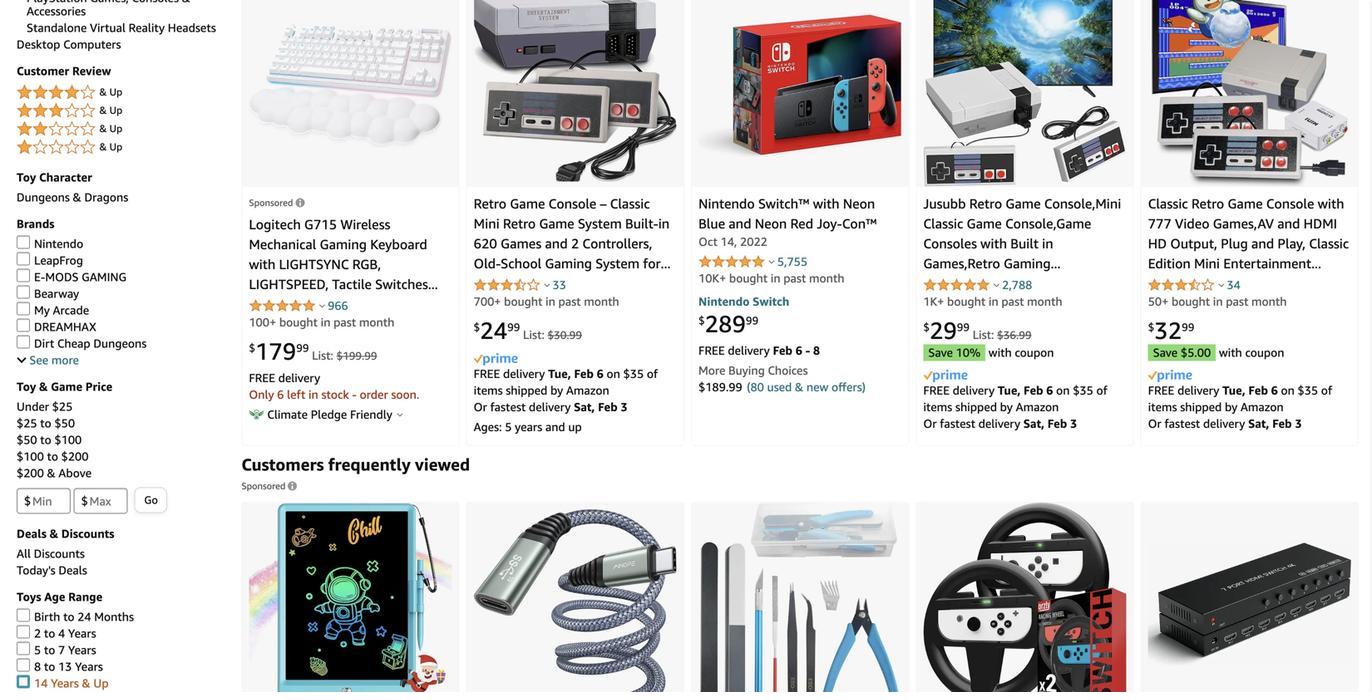Task type: locate. For each thing, give the bounding box(es) containing it.
99 for 32
[[1182, 321, 1195, 334]]

neon
[[843, 196, 875, 212], [755, 216, 787, 232]]

to up $200 & above link
[[47, 450, 58, 464]]

new
[[807, 381, 829, 394]]

adults inside retro game console – classic mini retro game system built-in 620 games and 2 controllers, old-school gaming system for adults and kids，8-bit video game system with classic games
[[474, 276, 512, 292]]

delivery
[[728, 344, 770, 358], [503, 367, 545, 381], [278, 371, 320, 385], [953, 384, 995, 398], [1178, 384, 1220, 398], [529, 401, 571, 414], [979, 417, 1021, 431], [1203, 417, 1245, 431]]

built- inside retro game console – classic mini retro game system built-in 620 games and 2 controllers, old-school gaming system for adults and kids，8-bit video game system with classic games
[[625, 216, 659, 232]]

0 horizontal spatial 3
[[621, 401, 628, 414]]

to
[[40, 417, 51, 430], [40, 433, 51, 447], [47, 450, 58, 464], [63, 611, 74, 624], [44, 627, 55, 641], [44, 644, 55, 657], [44, 660, 55, 674]]

with inside jusubb retro game console,mini classic game console,game consoles with built in games,retro gaming console,with 2 classic controllers mini classic game system built-in 650 classic handheld games
[[981, 236, 1007, 252]]

0 horizontal spatial on $35 of items shipped by amazon
[[474, 367, 658, 398]]

mini inside retro game console – classic mini retro game system built-in 620 games and 2 controllers, old-school gaming system for adults and kids，8-bit video game system with classic games
[[474, 216, 500, 232]]

month up $199.99
[[359, 316, 395, 330]]

1 horizontal spatial adults
[[1196, 276, 1234, 292]]

ages: 5 years and up
[[474, 421, 582, 434]]

bought for retro game console – classic mini retro game system built-in 620 games and 2 controllers, old-school gaming system for adults and kids，8-bit video game system with classic games
[[504, 295, 543, 309]]

0 vertical spatial toy
[[17, 171, 36, 184]]

checkbox image for 2 to 4 years
[[17, 626, 30, 639]]

consoles
[[132, 0, 179, 5], [924, 236, 977, 252]]

1 & up from the top
[[100, 86, 122, 98]]

2 for classic
[[1004, 276, 1012, 292]]

2 horizontal spatial list:
[[973, 328, 994, 342]]

$ inside $ 32 99
[[1148, 321, 1155, 334]]

view sponsored information or leave ad feedback element
[[241, 477, 300, 496]]

1 horizontal spatial sat,
[[1024, 417, 1045, 431]]

built- down controllers
[[1082, 296, 1115, 312]]

video inside retro game console – classic mini retro game system built-in 620 games and 2 controllers, old-school gaming system for adults and kids，8-bit video game system with classic games
[[614, 276, 648, 292]]

1 vertical spatial dungeons
[[93, 337, 147, 351]]

and up 14, at the right of the page
[[729, 216, 751, 232]]

0 horizontal spatial dungeons
[[17, 190, 70, 204]]

retro inside jusubb retro game console,mini classic game console,game consoles with built in games,retro gaming console,with 2 classic controllers mini classic game system built-in 650 classic handheld games
[[970, 196, 1002, 212]]

1 horizontal spatial mini
[[924, 296, 949, 312]]

34 link
[[1227, 278, 1241, 292]]

2 vertical spatial games
[[1056, 316, 1097, 332]]

sponsored ad - 7 port hdmi switch 4k@60hz, hdmi switcher 7 in 1 out hdcp 2.0 hdmi2.0 hub supports 3d compatible with ninte... image
[[1148, 543, 1352, 667]]

2 horizontal spatial -
[[806, 344, 810, 358]]

in
[[658, 216, 670, 232], [1042, 236, 1054, 252], [771, 272, 781, 285], [546, 295, 555, 309], [989, 295, 999, 309], [1213, 295, 1223, 309], [1115, 296, 1127, 312], [321, 316, 331, 330], [309, 388, 318, 402]]

shipped for 29
[[956, 401, 997, 414]]

& inside under $25 $25 to $50 $50 to $100 $100 to $200 $200 & above
[[47, 467, 56, 480]]

0 vertical spatial neon
[[843, 196, 875, 212]]

2 horizontal spatial fastest
[[1165, 417, 1200, 431]]

popover image left 966
[[319, 304, 325, 308]]

1 & up link from the top
[[17, 83, 225, 103]]

2,788
[[1002, 278, 1033, 292]]

save down 32 on the top right
[[1153, 346, 1178, 360]]

99 inside $ 179 99 list: $199.99
[[296, 342, 309, 355]]

0 horizontal spatial tue,
[[548, 367, 571, 381]]

7 checkbox image from the top
[[17, 643, 30, 656]]

coupon inside $ 29 99 list: $36.99 save 10% with coupon
[[1015, 346, 1054, 360]]

& up for 2 stars & up element
[[100, 123, 122, 134]]

3 for 32
[[1295, 417, 1302, 431]]

& up down 2 stars & up element
[[100, 141, 122, 153]]

0 vertical spatial nintendo
[[699, 196, 755, 212]]

white
[[414, 317, 449, 332]]

or fastest delivery sat, feb 3 up years
[[474, 401, 628, 414]]

save
[[929, 346, 953, 360], [1153, 346, 1178, 360]]

sponsored ad - ainope usb c extension cable, (6.6ft/2m/10gbps/100w), usb c 3.2 extender fast transfer type c extender char... image
[[474, 510, 677, 693]]

sat,
[[574, 401, 595, 414], [1024, 417, 1045, 431], [1249, 417, 1270, 431]]

1 horizontal spatial deals
[[59, 564, 87, 578]]

stock
[[321, 388, 349, 402]]

$36.99
[[997, 329, 1032, 342]]

checkbox image for nintendo
[[17, 236, 30, 249]]

& up link down 4 stars & up element
[[17, 119, 225, 139]]

checkbox image inside 8 to 13 years link
[[17, 659, 30, 672]]

1 horizontal spatial $50
[[54, 417, 75, 430]]

5 checkbox image from the top
[[17, 676, 30, 689]]

0 horizontal spatial neon
[[755, 216, 787, 232]]

character
[[39, 171, 92, 184]]

2 horizontal spatial items
[[1148, 401, 1177, 414]]

$50 down $25 to $50 link
[[17, 433, 37, 447]]

& up link up 1 star & up element
[[17, 101, 225, 121]]

1 star & up element
[[17, 138, 225, 158]]

fastest
[[490, 401, 526, 414], [940, 417, 976, 431], [1165, 417, 1200, 431]]

nintendo inside nintendo link
[[34, 237, 83, 251]]

1 horizontal spatial list:
[[523, 328, 545, 342]]

1 vertical spatial $50
[[17, 433, 37, 447]]

$100 down $50 to $100 "link"
[[17, 450, 44, 464]]

or fastest delivery sat, feb 3 down "10%"
[[924, 417, 1077, 431]]

old-
[[474, 256, 501, 272]]

and left kid
[[1238, 276, 1261, 292]]

& down $100 to $200 link
[[47, 467, 56, 480]]

months
[[94, 611, 134, 624]]

$ inside "$ 24 99 list: $30.99"
[[474, 321, 480, 334]]

popover image up 10k+ bought in past month
[[769, 260, 775, 264]]

nintendo up 289
[[699, 295, 750, 309]]

toy inside toy character dungeons & dragons
[[17, 171, 36, 184]]

by down $ 29 99 list: $36.99 save 10% with coupon
[[1000, 401, 1013, 414]]

dungeons for cheap
[[93, 337, 147, 351]]

retro right jusubb in the right of the page
[[970, 196, 1002, 212]]

checkbox image inside 2 to 4 years link
[[17, 626, 30, 639]]

years inside 'link'
[[68, 644, 96, 657]]

2 inside retro game console – classic mini retro game system built-in 620 games and 2 controllers, old-school gaming system for adults and kids，8-bit video game system with classic games
[[571, 236, 579, 252]]

nintendo inside nintendo switch™ with neon blue and neon red joy‑con™ oct 14, 2022
[[699, 196, 755, 212]]

2
[[571, 236, 579, 252], [1004, 276, 1012, 292], [34, 627, 41, 641]]

mini inside classic retro game console with 777 video games,av and hdmi hd output, plug and play, classic edition mini entertainment system adults and kid
[[1194, 256, 1220, 272]]

1 vertical spatial $25
[[17, 417, 37, 430]]

0 horizontal spatial console
[[549, 196, 597, 212]]

free delivery feb 6 - 8 more buying choices $189.99 (80 used & new offers)
[[699, 344, 866, 394]]

hdmi
[[1304, 216, 1338, 232]]

3 checkbox image from the top
[[17, 286, 30, 299]]

checkbox image inside leapfrog link
[[17, 252, 30, 266]]

10k+
[[699, 272, 726, 285]]

amazon for 32
[[1241, 401, 1284, 414]]

4 & up link from the top
[[17, 138, 225, 158]]

system inside classic retro game console with 777 video games,av and hdmi hd output, plug and play, classic edition mini entertainment system adults and kid
[[1148, 276, 1192, 292]]

checkbox image for e-mods gaming
[[17, 269, 30, 282]]

2 adults from the left
[[1196, 276, 1234, 292]]

toy character dungeons & dragons
[[17, 171, 128, 204]]

99 inside $ 32 99
[[1182, 321, 1195, 334]]

past
[[784, 272, 806, 285], [558, 295, 581, 309], [1002, 295, 1024, 309], [1226, 295, 1249, 309], [334, 316, 356, 330]]

0 horizontal spatial $50
[[17, 433, 37, 447]]

- left white
[[405, 317, 410, 332]]

6 for jusubb retro game console,mini classic game console,game consoles with built in games,retro gaming console,with 2 classic controllers mini classic game system built-in 650 classic handheld games
[[1047, 384, 1053, 398]]

toy for toy character dungeons & dragons
[[17, 171, 36, 184]]

hd
[[1148, 236, 1167, 252]]

sponsored up logitech
[[249, 198, 293, 208]]

review
[[72, 64, 111, 78]]

switch™
[[758, 196, 810, 212]]

list
[[238, 502, 1362, 693]]

list: inside $ 179 99 list: $199.99
[[312, 349, 333, 363]]

console inside classic retro game console with 777 video games,av and hdmi hd output, plug and play, classic edition mini entertainment system adults and kid
[[1267, 196, 1315, 212]]

2 horizontal spatial by
[[1225, 401, 1238, 414]]

amazon down save $5.00 with coupon
[[1241, 401, 1284, 414]]

bought down console,with
[[947, 295, 986, 309]]

see more
[[29, 353, 79, 367]]

free delivery tue, feb 6 down save $5.00 with coupon
[[1148, 384, 1281, 398]]

8 inside free delivery feb 6 - 8 more buying choices $189.99 (80 used & new offers)
[[813, 344, 820, 358]]

checkbox image down 5 to 7 years 'link'
[[17, 659, 30, 672]]

& up for 3 stars & up element
[[100, 104, 122, 116]]

neon up joy‑con™
[[843, 196, 875, 212]]

entertainment
[[1224, 256, 1312, 272]]

1 horizontal spatial built-
[[1082, 296, 1115, 312]]

to down under $25 link
[[40, 417, 51, 430]]

0 horizontal spatial built-
[[625, 216, 659, 232]]

1 console from the left
[[549, 196, 597, 212]]

by up the ages: 5 years and up
[[551, 384, 563, 398]]

shipped down "10%"
[[956, 401, 997, 414]]

1 vertical spatial nintendo
[[34, 237, 83, 251]]

amazon prime image down "10%"
[[924, 370, 968, 382]]

frequently
[[328, 455, 411, 475]]

popover image
[[769, 260, 775, 264], [1219, 283, 1225, 288], [319, 304, 325, 308], [397, 413, 403, 417]]

1 horizontal spatial amazon
[[1016, 401, 1059, 414]]

popover image
[[544, 283, 550, 287], [994, 283, 1000, 287]]

used
[[767, 381, 792, 394]]

or fastest delivery sat, feb 3 element
[[474, 401, 628, 414], [924, 417, 1077, 431], [1148, 417, 1302, 431]]

classic
[[610, 196, 650, 212], [1148, 196, 1188, 212], [924, 216, 963, 232], [1309, 236, 1349, 252], [1016, 276, 1056, 292], [590, 296, 630, 312], [953, 296, 993, 312], [950, 316, 990, 332]]

3 & up link from the top
[[17, 119, 225, 139]]

checkbox image for my arcade
[[17, 302, 30, 316]]

adults inside classic retro game console with 777 video games,av and hdmi hd output, plug and play, classic edition mini entertainment system adults and kid
[[1196, 276, 1234, 292]]

years
[[68, 627, 96, 641], [68, 644, 96, 657], [75, 660, 103, 674], [51, 677, 79, 691]]

free delivery tue, feb 6 on $35 of items shipped by amazon element for 32
[[1148, 384, 1333, 414]]

3 & up from the top
[[100, 123, 122, 134]]

nintendo switch™ with neon blue and neon red joy‑con™ image
[[699, 14, 902, 157]]

2 & up from the top
[[100, 104, 122, 116]]

1 horizontal spatial dungeons
[[93, 337, 147, 351]]

month for classic retro game console with 777 video games,av and hdmi hd output, plug and play, classic edition mini entertainment system adults and kid
[[1252, 295, 1287, 309]]

14 years & up
[[34, 677, 109, 691]]

1 horizontal spatial video
[[1175, 216, 1210, 232]]

up down 3 stars & up element
[[109, 123, 122, 134]]

99 inside $ 29 99 list: $36.99 save 10% with coupon
[[957, 321, 970, 334]]

$ inside $ 29 99 list: $36.99 save 10% with coupon
[[924, 321, 930, 334]]

1 vertical spatial discounts
[[34, 547, 85, 561]]

with inside nintendo switch™ with neon blue and neon red joy‑con™ oct 14, 2022
[[813, 196, 840, 212]]

2 inside jusubb retro game console,mini classic game console,game consoles with built in games,retro gaming console,with 2 classic controllers mini classic game system built-in 650 classic handheld games
[[1004, 276, 1012, 292]]

games,
[[90, 0, 129, 5]]

1 popover image from the left
[[544, 283, 550, 287]]

4 checkbox image from the top
[[17, 659, 30, 672]]

checkbox image
[[17, 252, 30, 266], [17, 302, 30, 316], [17, 609, 30, 623], [17, 659, 30, 672], [17, 676, 30, 689]]

years for 5 to 7 years
[[68, 644, 96, 657]]

popover image down 'soon.'
[[397, 413, 403, 417]]

Min text field
[[17, 489, 71, 514]]

$50 up $50 to $100 "link"
[[54, 417, 75, 430]]

playstation games, consoles & accessories standalone virtual reality headsets desktop computers
[[17, 0, 216, 51]]

games,av
[[1213, 216, 1274, 232]]

list: for 29
[[973, 328, 994, 342]]

1 save from the left
[[929, 346, 953, 360]]

29
[[930, 317, 957, 345]]

items for 32
[[1148, 401, 1177, 414]]

620
[[474, 236, 497, 252]]

1 toy from the top
[[17, 171, 36, 184]]

1 vertical spatial $100
[[17, 450, 44, 464]]

nintendo for 289
[[699, 295, 750, 309]]

& up for 1 star & up element
[[100, 141, 122, 153]]

and up play,
[[1278, 216, 1300, 232]]

2 horizontal spatial 3
[[1295, 417, 1302, 431]]

fastest for 29
[[940, 417, 976, 431]]

free delivery tue, feb 6 on $35 of items shipped by amazon element for 29
[[924, 384, 1108, 414]]

my
[[34, 304, 50, 317]]

0 vertical spatial dungeons
[[17, 190, 70, 204]]

climate pledge friendly
[[267, 408, 393, 422]]

gaming down wireless at the left
[[320, 237, 367, 253]]

700+
[[474, 295, 501, 309]]

1 horizontal spatial or
[[924, 417, 937, 431]]

tactile
[[332, 277, 372, 292]]

month up handheld
[[1027, 295, 1063, 309]]

8 up 14
[[34, 660, 41, 674]]

coupon right $5.00
[[1245, 346, 1285, 360]]

popover image up 1k+ bought in past month
[[994, 283, 1000, 287]]

years down 13
[[51, 677, 79, 691]]

2 horizontal spatial amazon
[[1241, 401, 1284, 414]]

0 vertical spatial video
[[1175, 216, 1210, 232]]

retro inside classic retro game console with 777 video games,av and hdmi hd output, plug and play, classic edition mini entertainment system adults and kid
[[1192, 196, 1224, 212]]

0 horizontal spatial amazon
[[566, 384, 609, 398]]

2 horizontal spatial or fastest delivery sat, feb 3 element
[[1148, 417, 1302, 431]]

4 stars & up element
[[17, 83, 225, 103]]

jusubb retro game console,mini classic game console,game consoles with built in games,retro gaming console,with 2 classic controllers mini classic game system built-in 650 classic handheld games link
[[924, 196, 1127, 332]]

0 vertical spatial deals
[[17, 527, 47, 541]]

month
[[809, 272, 845, 285], [584, 295, 619, 309], [1027, 295, 1063, 309], [1252, 295, 1287, 309], [359, 316, 395, 330]]

2 popover image from the left
[[994, 283, 1000, 287]]

2 horizontal spatial amazon prime image
[[1148, 370, 1192, 382]]

2 console from the left
[[1267, 196, 1315, 212]]

amazon prime image
[[474, 353, 518, 366], [924, 370, 968, 382], [1148, 370, 1192, 382]]

on for 29
[[1056, 384, 1070, 398]]

on $35 of items shipped by amazon for 32
[[1148, 384, 1333, 414]]

with down mechanical
[[249, 257, 276, 273]]

4 & up from the top
[[100, 141, 122, 153]]

2 horizontal spatial or
[[1148, 417, 1162, 431]]

0 vertical spatial $50
[[54, 417, 75, 430]]

all discounts link
[[17, 547, 85, 561]]

handheld
[[994, 316, 1053, 332]]

cheap
[[57, 337, 90, 351]]

1 horizontal spatial items
[[924, 401, 953, 414]]

my arcade link
[[17, 302, 89, 317]]

checkbox image for 14 years & up
[[17, 676, 30, 689]]

kid
[[1264, 276, 1284, 292]]

dungeons right cheap
[[93, 337, 147, 351]]

1 checkbox image from the top
[[17, 252, 30, 266]]

checkbox image inside nintendo link
[[17, 236, 30, 249]]

mods
[[45, 270, 79, 284]]

nintendo
[[699, 196, 755, 212], [34, 237, 83, 251], [699, 295, 750, 309]]

3 checkbox image from the top
[[17, 609, 30, 623]]

items down 29 on the right of the page
[[924, 401, 953, 414]]

2 horizontal spatial on $35 of items shipped by amazon
[[1148, 384, 1333, 414]]

1 horizontal spatial on $35 of items shipped by amazon
[[924, 384, 1108, 414]]

or fastest delivery sat, feb 3 element for 32
[[1148, 417, 1302, 431]]

$25 to $50 link
[[17, 417, 75, 430]]

nintendo up blue
[[699, 196, 755, 212]]

checkbox image inside 5 to 7 years 'link'
[[17, 643, 30, 656]]

free delivery tue, feb 6 down "10%"
[[924, 384, 1056, 398]]

5 checkbox image from the top
[[17, 336, 30, 349]]

years right 13
[[75, 660, 103, 674]]

$ inside $ 179 99 list: $199.99
[[249, 342, 255, 355]]

1 horizontal spatial free delivery tue, feb 6
[[924, 384, 1056, 398]]

amazon prime image down $5.00
[[1148, 370, 1192, 382]]

amazon up up
[[566, 384, 609, 398]]

amazon
[[566, 384, 609, 398], [1016, 401, 1059, 414], [1241, 401, 1284, 414]]

console
[[549, 196, 597, 212], [1267, 196, 1315, 212]]

& up
[[100, 86, 122, 98], [100, 104, 122, 116], [100, 123, 122, 134], [100, 141, 122, 153]]

fastest down "10%"
[[940, 417, 976, 431]]

nintendo switch $ 289 99
[[699, 295, 790, 338]]

1 horizontal spatial games
[[633, 296, 674, 312]]

1 horizontal spatial 5
[[505, 421, 512, 434]]

$ down 700+
[[474, 321, 480, 334]]

month down bit on the left of the page
[[584, 295, 619, 309]]

tue, for 29
[[998, 384, 1021, 398]]

free down 32 on the top right
[[1148, 384, 1175, 398]]

popover image for 34
[[1219, 283, 1225, 288]]

console,mini
[[1044, 196, 1121, 212]]

in down controllers
[[1115, 296, 1127, 312]]

checkbox image left 14
[[17, 676, 30, 689]]

1 vertical spatial keyboard
[[349, 297, 407, 312]]

up for 3 stars & up element
[[109, 104, 122, 116]]

checkbox image left my
[[17, 302, 30, 316]]

list: inside $ 29 99 list: $36.99 save 10% with coupon
[[973, 328, 994, 342]]

past for classic retro game console with 777 video games,av and hdmi hd output, plug and play, classic edition mini entertainment system adults and kid
[[1226, 295, 1249, 309]]

checkbox image for birth to 24 months
[[17, 609, 30, 623]]

2 horizontal spatial shipped
[[1180, 401, 1222, 414]]

1 horizontal spatial or fastest delivery sat, feb 3
[[924, 417, 1077, 431]]

keyboard up compatible
[[349, 297, 407, 312]]

console inside retro game console – classic mini retro game system built-in 620 games and 2 controllers, old-school gaming system for adults and kids，8-bit video game system with classic games
[[549, 196, 597, 212]]

2 horizontal spatial $35
[[1298, 384, 1318, 398]]

0 horizontal spatial popover image
[[544, 283, 550, 287]]

on $35 of items shipped by amazon down save $5.00 with coupon
[[1148, 384, 1333, 414]]

$100
[[54, 433, 82, 447], [17, 450, 44, 464]]

rest,
[[249, 317, 278, 332]]

free delivery feb 6 - 8 element
[[699, 344, 820, 358]]

2 & up link from the top
[[17, 101, 225, 121]]

0 vertical spatial 5
[[505, 421, 512, 434]]

amazon prime image for 32
[[1148, 370, 1192, 382]]

up up 3 stars & up element
[[109, 86, 122, 98]]

e-mods gaming link
[[17, 269, 127, 284]]

99 inside "$ 24 99 list: $30.99"
[[507, 321, 520, 334]]

checkbox image inside 'birth to 24 months' link
[[17, 609, 30, 623]]

6 for retro game console – classic mini retro game system built-in 620 games and 2 controllers, old-school gaming system for adults and kids，8-bit video game system with classic games
[[597, 367, 604, 381]]

in up for
[[658, 216, 670, 232]]

with down kids，8-
[[560, 296, 586, 312]]

$35 for 29
[[1073, 384, 1094, 398]]

1 horizontal spatial -
[[405, 317, 410, 332]]

month down kid
[[1252, 295, 1287, 309]]

1 vertical spatial 5
[[34, 644, 41, 657]]

checkbox image
[[17, 236, 30, 249], [17, 269, 30, 282], [17, 286, 30, 299], [17, 319, 30, 332], [17, 336, 30, 349], [17, 626, 30, 639], [17, 643, 30, 656]]

checkbox image inside dreamhax link
[[17, 319, 30, 332]]

- inside free delivery only 6 left in stock - order soon.
[[352, 388, 357, 402]]

popover image inside climate pledge friendly button
[[397, 413, 403, 417]]

1 horizontal spatial or fastest delivery sat, feb 3 element
[[924, 417, 1077, 431]]

& up up 3 stars & up element
[[100, 86, 122, 98]]

& up down 4 stars & up element
[[100, 104, 122, 116]]

list: left $30.99
[[523, 328, 545, 342]]

mini for 32
[[1194, 256, 1220, 272]]

1 horizontal spatial on
[[1056, 384, 1070, 398]]

gaming up kids，8-
[[545, 256, 592, 272]]

system up handheld
[[1035, 296, 1079, 312]]

0 vertical spatial 24
[[480, 317, 507, 345]]

2 horizontal spatial 2
[[1004, 276, 1012, 292]]

free delivery tue, feb 6 on $35 of items shipped by amazon element
[[474, 367, 658, 398], [924, 384, 1108, 414], [1148, 384, 1333, 414]]

4 checkbox image from the top
[[17, 319, 30, 332]]

jusubb
[[924, 196, 966, 212]]

checkbox image inside bearway link
[[17, 286, 30, 299]]

e-
[[34, 270, 45, 284]]

list: for 24
[[523, 328, 545, 342]]

friendly
[[350, 408, 393, 422]]

6 inside free delivery feb 6 - 8 more buying choices $189.99 (80 used & new offers)
[[796, 344, 803, 358]]

free delivery tue, feb 6 on $35 of items shipped by amazon element down "$36.99"
[[924, 384, 1108, 414]]

2 toy from the top
[[17, 380, 36, 394]]

99
[[746, 314, 759, 327], [507, 321, 520, 334], [957, 321, 970, 334], [1182, 321, 1195, 334], [296, 342, 309, 355]]

toy left character
[[17, 171, 36, 184]]

0 vertical spatial consoles
[[132, 0, 179, 5]]

1 horizontal spatial $100
[[54, 433, 82, 447]]

mini up 620
[[474, 216, 500, 232]]

month for retro game console – classic mini retro game system built-in 620 games and 2 controllers, old-school gaming system for adults and kids，8-bit video game system with classic games
[[584, 295, 619, 309]]

on
[[607, 367, 620, 381], [1056, 384, 1070, 398], [1281, 384, 1295, 398]]

system down '–'
[[578, 216, 622, 232]]

$25 down toy & game price
[[52, 400, 73, 414]]

popover image for gaming
[[544, 283, 550, 287]]

1 vertical spatial -
[[806, 344, 810, 358]]

up for 2 stars & up element
[[109, 123, 122, 134]]

retro
[[474, 196, 507, 212], [970, 196, 1002, 212], [1192, 196, 1224, 212], [503, 216, 536, 232]]

years right the 7
[[68, 644, 96, 657]]

see more button
[[17, 353, 79, 367]]

checkbox image inside the 14 years & up link
[[17, 676, 30, 689]]

0 horizontal spatial 2
[[34, 627, 41, 641]]

customers frequently viewed sponsored
[[241, 455, 470, 492]]

0 vertical spatial $200
[[61, 450, 89, 464]]

popover image left 33 link
[[544, 283, 550, 287]]

checkbox image inside my arcade link
[[17, 302, 30, 316]]

built- inside jusubb retro game console,mini classic game console,game consoles with built in games,retro gaming console,with 2 classic controllers mini classic game system built-in 650 classic handheld games
[[1082, 296, 1115, 312]]

consoles up games,retro
[[924, 236, 977, 252]]

list: inside "$ 24 99 list: $30.99"
[[523, 328, 545, 342]]

1 horizontal spatial coupon
[[1245, 346, 1285, 360]]

bought right 50+
[[1172, 295, 1210, 309]]

0 horizontal spatial games
[[501, 236, 542, 252]]

$5.00
[[1181, 346, 1211, 360]]

0 vertical spatial built-
[[625, 216, 659, 232]]

gaming down built
[[1004, 256, 1051, 272]]

2 checkbox image from the top
[[17, 269, 30, 282]]

3 for 29
[[1070, 417, 1077, 431]]

1 horizontal spatial neon
[[843, 196, 875, 212]]

bought
[[729, 272, 768, 285], [504, 295, 543, 309], [947, 295, 986, 309], [1172, 295, 1210, 309], [279, 316, 318, 330]]

0 horizontal spatial deals
[[17, 527, 47, 541]]

more
[[51, 353, 79, 367]]

1 adults from the left
[[474, 276, 512, 292]]

6 checkbox image from the top
[[17, 626, 30, 639]]

0 horizontal spatial coupon
[[1015, 346, 1054, 360]]

0 horizontal spatial $25
[[17, 417, 37, 430]]

choices
[[768, 364, 808, 378]]

in inside free delivery only 6 left in stock - order soon.
[[309, 388, 318, 402]]

nintendo up leapfrog
[[34, 237, 83, 251]]

$200 & above link
[[17, 467, 92, 480]]

consoles up reality
[[132, 0, 179, 5]]

0 horizontal spatial adults
[[474, 276, 512, 292]]

checkbox image inside e-mods gaming 'link'
[[17, 269, 30, 282]]

checkbox image inside dirt cheap dungeons link
[[17, 336, 30, 349]]

99 for 29
[[957, 321, 970, 334]]

standalone
[[27, 21, 87, 35]]

brown),
[[274, 297, 320, 312]]

1 checkbox image from the top
[[17, 236, 30, 249]]

0 vertical spatial sponsored
[[249, 198, 293, 208]]

to inside 'link'
[[44, 644, 55, 657]]

console up hdmi
[[1267, 196, 1315, 212]]

1 vertical spatial 2
[[1004, 276, 1012, 292]]

to up 2 to 4 years
[[63, 611, 74, 624]]

nintendo inside nintendo switch $ 289 99
[[699, 295, 750, 309]]

0 vertical spatial 8
[[813, 344, 820, 358]]

or for 29
[[924, 417, 937, 431]]

2 checkbox image from the top
[[17, 302, 30, 316]]

amazon prime image for 29
[[924, 370, 968, 382]]

or fastest delivery sat, feb 3
[[474, 401, 628, 414], [924, 417, 1077, 431], [1148, 417, 1302, 431]]

free up only
[[249, 371, 275, 385]]

with
[[813, 196, 840, 212], [1318, 196, 1345, 212], [981, 236, 1007, 252], [249, 257, 276, 273], [560, 296, 586, 312], [989, 346, 1012, 360], [1219, 346, 1242, 360]]

2 save from the left
[[1153, 346, 1178, 360]]

1 horizontal spatial amazon prime image
[[924, 370, 968, 382]]

1 horizontal spatial console
[[1267, 196, 1315, 212]]

sponsored ad - orzly steering wheels for nintendo switch & oled console joycons, racing wheels for mario kart 8 deluxe [ma... image
[[924, 503, 1127, 693]]

2 vertical spatial mini
[[924, 296, 949, 312]]

$ 179 99 list: $199.99
[[249, 338, 377, 366]]

1 horizontal spatial save
[[1153, 346, 1178, 360]]

month for jusubb retro game console,mini classic game console,game consoles with built in games,retro gaming console,with 2 classic controllers mini classic game system built-in 650 classic handheld games
[[1027, 295, 1063, 309]]

& up down 3 stars & up element
[[100, 123, 122, 134]]

1 horizontal spatial 3
[[1070, 417, 1077, 431]]

8 to 13 years link
[[17, 659, 103, 674]]

2 to 4 years link
[[17, 626, 96, 641]]

1 horizontal spatial $35
[[1073, 384, 1094, 398]]

video up output,
[[1175, 216, 1210, 232]]

777
[[1148, 216, 1172, 232]]

0 horizontal spatial consoles
[[132, 0, 179, 5]]

$25 down under
[[17, 417, 37, 430]]

0 horizontal spatial video
[[614, 276, 648, 292]]

mini inside jusubb retro game console,mini classic game console,game consoles with built in games,retro gaming console,with 2 classic controllers mini classic game system built-in 650 classic handheld games
[[924, 296, 949, 312]]

0 horizontal spatial list:
[[312, 349, 333, 363]]

tue, down $30.99
[[548, 367, 571, 381]]

free for jusubb retro game console,mini classic game console,game consoles with built in games,retro gaming console,with 2 classic controllers mini classic game system built-in 650 classic handheld games
[[924, 384, 950, 398]]

dungeons up brands at the left of page
[[17, 190, 70, 204]]

2 horizontal spatial free delivery tue, feb 6
[[1148, 384, 1281, 398]]

mini down output,
[[1194, 256, 1220, 272]]

2 horizontal spatial free delivery tue, feb 6 on $35 of items shipped by amazon element
[[1148, 384, 1333, 414]]

classic down bit on the left of the page
[[590, 296, 630, 312]]

games down controllers
[[1056, 316, 1097, 332]]

classic right '–'
[[610, 196, 650, 212]]

amazon prime image down "$ 24 99 list: $30.99"
[[474, 353, 518, 366]]

1 coupon from the left
[[1015, 346, 1054, 360]]

2 inside 2 to 4 years link
[[34, 627, 41, 641]]

2 vertical spatial nintendo
[[699, 295, 750, 309]]

dreamhax
[[34, 320, 96, 334]]

50+
[[1148, 295, 1169, 309]]

dungeons inside toy character dungeons & dragons
[[17, 190, 70, 204]]

discounts
[[61, 527, 114, 541], [34, 547, 85, 561]]

video
[[1175, 216, 1210, 232], [614, 276, 648, 292]]

Go submit
[[135, 489, 166, 513]]

of for 29
[[1097, 384, 1108, 398]]

1 horizontal spatial of
[[1097, 384, 1108, 398]]

by for 32
[[1225, 401, 1238, 414]]

fastest for 32
[[1165, 417, 1200, 431]]

save inside $ 29 99 list: $36.99 save 10% with coupon
[[929, 346, 953, 360]]



Task type: describe. For each thing, give the bounding box(es) containing it.
jusubb retro game console,mini classic game console,game consoles with built in games,retro gaming console,with 2 classic controllers mini classic game system built-in 650 classic handheld games
[[924, 196, 1127, 332]]

playstation
[[27, 0, 87, 5]]

(gx
[[249, 297, 270, 312]]

popover image for classic
[[994, 283, 1000, 287]]

games inside jusubb retro game console,mini classic game console,game consoles with built in games,retro gaming console,with 2 classic controllers mini classic game system built-in 650 classic handheld games
[[1056, 316, 1097, 332]]

classic up '777'
[[1148, 196, 1188, 212]]

33 link
[[553, 278, 566, 292]]

sponsored ad - bravokids toys for 3-6 years old girls boys, lcd writing tablet 10 inch doodle board, electronic drawing pa... image
[[249, 504, 452, 693]]

years for 2 to 4 years
[[68, 627, 96, 641]]

up for 1 star & up element
[[109, 141, 122, 153]]

in down 5,755 'link'
[[771, 272, 781, 285]]

nintendo for neon
[[699, 196, 755, 212]]

0 horizontal spatial 24
[[78, 611, 91, 624]]

output,
[[1171, 236, 1218, 252]]

$100 to $200 link
[[17, 450, 89, 464]]

extender expand image
[[17, 354, 26, 364]]

1 vertical spatial 8
[[34, 660, 41, 674]]

desktop
[[17, 37, 60, 51]]

0 horizontal spatial or fastest delivery sat, feb 3 element
[[474, 401, 628, 414]]

arcade
[[53, 304, 89, 317]]

& inside playstation games, consoles & accessories standalone virtual reality headsets desktop computers
[[182, 0, 190, 5]]

oct
[[699, 235, 718, 249]]

$ 24 99 list: $30.99
[[474, 317, 582, 345]]

price
[[85, 380, 112, 394]]

past down 5,755
[[784, 272, 806, 285]]

system up "$ 24 99 list: $30.99"
[[512, 296, 556, 312]]

2 stars & up element
[[17, 119, 225, 139]]

700+ bought in past month
[[474, 295, 619, 309]]

consoles inside playstation games, consoles & accessories standalone virtual reality headsets desktop computers
[[132, 0, 179, 5]]

289
[[705, 310, 746, 338]]

past for jusubb retro game console,mini classic game console,game consoles with built in games,retro gaming console,with 2 classic controllers mini classic game system built-in 650 classic handheld games
[[1002, 295, 1024, 309]]

desktop computers link
[[17, 37, 121, 51]]

& down 3 stars & up element
[[100, 123, 107, 134]]

2 for controllers,
[[571, 236, 579, 252]]

classic down built
[[1016, 276, 1056, 292]]

and inside nintendo switch™ with neon blue and neon red joy‑con™ oct 14, 2022
[[729, 216, 751, 232]]

climate
[[267, 408, 308, 422]]

game inside classic retro game console with 777 video games,av and hdmi hd output, plug and play, classic edition mini entertainment system adults and kid
[[1228, 196, 1263, 212]]

free delivery tue, feb 6 for 32
[[1148, 384, 1281, 398]]

save $5.00 with coupon
[[1153, 346, 1285, 360]]

dirt cheap dungeons link
[[17, 336, 147, 351]]

e-mods gaming
[[34, 270, 127, 284]]

customer review
[[17, 64, 111, 78]]

up down '8 to 13 years'
[[94, 677, 109, 691]]

7
[[58, 644, 65, 657]]

with inside classic retro game console with 777 video games,av and hdmi hd output, plug and play, classic edition mini entertainment system adults and kid
[[1318, 196, 1345, 212]]

0 horizontal spatial shipped
[[506, 384, 548, 398]]

with right $5.00
[[1219, 346, 1242, 360]]

by for 29
[[1000, 401, 1013, 414]]

nintendo link
[[17, 236, 83, 251]]

or fastest delivery sat, feb 3 for 29
[[924, 417, 1077, 431]]

or fastest delivery sat, feb 3 for 32
[[1148, 417, 1302, 431]]

gaming inside logitech g715 wireless mechanical gaming keyboard with lightsync rgb, lightspeed, tactile switches (gx brown), and keyboard palm rest, pc/mac compatible - white mist
[[320, 237, 367, 253]]

1 horizontal spatial $200
[[61, 450, 89, 464]]

school
[[501, 256, 542, 272]]

1 horizontal spatial 24
[[480, 317, 507, 345]]

classic retro game console with 777 video games,av and hdmi hd output, plug and play, classic edition mini entertainment s... image
[[1152, 0, 1348, 187]]

–
[[600, 196, 607, 212]]

free delivery tue, feb 6 for 29
[[924, 384, 1056, 398]]

bought down brown),
[[279, 316, 318, 330]]

climate pledge friendly button
[[249, 407, 452, 423]]

items for 29
[[924, 401, 953, 414]]

lightsync
[[279, 257, 349, 273]]

to left 13
[[44, 660, 55, 674]]

(80 used & new offers) link
[[747, 381, 866, 394]]

feb inside free delivery feb 6 - 8 more buying choices $189.99 (80 used & new offers)
[[773, 344, 793, 358]]

$50 to $100 link
[[17, 433, 82, 447]]

sponsored ad - bxqinlenx professional 8 pcs gundam car model tools kit modeler basic tools craft set hobby building repair... image
[[700, 503, 901, 693]]

checkbox image for dirt cheap dungeons
[[17, 336, 30, 349]]

mini for 29
[[924, 296, 949, 312]]

dirt
[[34, 337, 54, 351]]

and inside logitech g715 wireless mechanical gaming keyboard with lightsync rgb, lightspeed, tactile switches (gx brown), and keyboard palm rest, pc/mac compatible - white mist
[[323, 297, 346, 312]]

with inside retro game console – classic mini retro game system built-in 620 games and 2 controllers, old-school gaming system for adults and kids，8-bit video game system with classic games
[[560, 296, 586, 312]]

gaming inside retro game console – classic mini retro game system built-in 620 games and 2 controllers, old-school gaming system for adults and kids，8-bit video game system with classic games
[[545, 256, 592, 272]]

ages:
[[474, 421, 502, 434]]

retro up 620
[[474, 196, 507, 212]]

0 vertical spatial games
[[501, 236, 542, 252]]

& down review
[[100, 86, 107, 98]]

with inside $ 29 99 list: $36.99 save 10% with coupon
[[989, 346, 1012, 360]]

$ inside nintendo switch $ 289 99
[[699, 314, 705, 327]]

checkbox image for 8 to 13 years
[[17, 659, 30, 672]]

toy for toy & game price
[[17, 380, 36, 394]]

99 inside nintendo switch $ 289 99
[[746, 314, 759, 327]]

of for 32
[[1321, 384, 1333, 398]]

with inside logitech g715 wireless mechanical gaming keyboard with lightsync rgb, lightspeed, tactile switches (gx brown), and keyboard palm rest, pc/mac compatible - white mist
[[249, 257, 276, 273]]

past for retro game console – classic mini retro game system built-in 620 games and 2 controllers, old-school gaming system for adults and kids，8-bit video game system with classic games
[[558, 295, 581, 309]]

or fastest delivery sat, feb 3 element for 29
[[924, 417, 1077, 431]]

$ 32 99
[[1148, 317, 1195, 345]]

$35 for 32
[[1298, 384, 1318, 398]]

reality
[[129, 21, 165, 35]]

lightspeed,
[[249, 277, 329, 292]]

$199.99
[[336, 350, 377, 363]]

birth to 24 months
[[34, 611, 134, 624]]

& down 2 stars & up element
[[100, 141, 107, 153]]

14,
[[721, 235, 737, 249]]

& down '8 to 13 years'
[[82, 677, 90, 691]]

& up under $25 link
[[39, 380, 48, 394]]

sat, for 29
[[1024, 417, 1045, 431]]

0 horizontal spatial $100
[[17, 450, 44, 464]]

birth to 24 months link
[[17, 609, 134, 624]]

1 vertical spatial neon
[[755, 216, 787, 232]]

free for classic retro game console with 777 video games,av and hdmi hd output, plug and play, classic edition mini entertainment system adults and kid
[[1148, 384, 1175, 398]]

years for 8 to 13 years
[[75, 660, 103, 674]]

4
[[58, 627, 65, 641]]

free for retro game console – classic mini retro game system built-in 620 games and 2 controllers, old-school gaming system for adults and kids，8-bit video game system with classic games
[[474, 367, 500, 381]]

0 horizontal spatial by
[[551, 384, 563, 398]]

checkbox image for 5 to 7 years
[[17, 643, 30, 656]]

wireless
[[340, 217, 390, 233]]

popover image for 966
[[319, 304, 325, 308]]

past down 966
[[334, 316, 356, 330]]

mist
[[249, 337, 274, 352]]

above
[[59, 467, 92, 480]]

on for 32
[[1281, 384, 1295, 398]]

dreamhax link
[[17, 319, 96, 334]]

toys
[[17, 591, 41, 604]]

to down $25 to $50 link
[[40, 433, 51, 447]]

5 to 7 years
[[34, 644, 96, 657]]

and up entertainment
[[1252, 236, 1274, 252]]

$30.99
[[548, 329, 582, 342]]

under $25 link
[[17, 400, 73, 414]]

100+
[[249, 316, 276, 330]]

retro up school
[[503, 216, 536, 232]]

classic down console,with
[[953, 296, 993, 312]]

0 horizontal spatial $200
[[17, 467, 44, 480]]

$ down "above"
[[81, 494, 88, 508]]

checkbox image for bearway
[[17, 286, 30, 299]]

up for 4 stars & up element
[[109, 86, 122, 98]]

dungeons for character
[[17, 190, 70, 204]]

& inside the deals & discounts all discounts today's deals
[[50, 527, 58, 541]]

14
[[34, 677, 48, 691]]

99 for 24
[[507, 321, 520, 334]]

sponsored button
[[249, 198, 305, 208]]

2022
[[740, 235, 768, 249]]

966 link
[[328, 299, 348, 313]]

0 horizontal spatial of
[[647, 367, 658, 381]]

and left up
[[545, 421, 565, 434]]

$189.99
[[699, 381, 743, 394]]

in down console,game
[[1042, 236, 1054, 252]]

jusubb retro game console,mini classic game console,game consoles with built in games,retro gaming console,with 2 classic ... image
[[924, 0, 1127, 187]]

bearway
[[34, 287, 79, 301]]

to left 4 at the bottom left of the page
[[44, 627, 55, 641]]

cailrr retro game console – classic mini retro game system built-in 620 games and 2 controllers, old-school gaming system ... image
[[474, 0, 677, 182]]

and up 33 link
[[545, 236, 568, 252]]

0 horizontal spatial on
[[607, 367, 620, 381]]

bought for classic retro game console with 777 video games,av and hdmi hd output, plug and play, classic edition mini entertainment system adults and kid
[[1172, 295, 1210, 309]]

checkbox image for leapfrog
[[17, 252, 30, 266]]

1k+
[[924, 295, 944, 309]]

free inside free delivery feb 6 - 8 more buying choices $189.99 (80 used & new offers)
[[699, 344, 725, 358]]

and down school
[[516, 276, 539, 292]]

virtual
[[90, 21, 126, 35]]

0 horizontal spatial free delivery tue, feb 6
[[474, 367, 607, 381]]

checkbox image for dreamhax
[[17, 319, 30, 332]]

3 stars & up element
[[17, 101, 225, 121]]

100+ bought in past month
[[249, 316, 395, 330]]

under $25 $25 to $50 $50 to $100 $100 to $200 $200 & above
[[17, 400, 92, 480]]

free inside free delivery only 6 left in stock - order soon.
[[249, 371, 275, 385]]

in inside retro game console – classic mini retro game system built-in 620 games and 2 controllers, old-school gaming system for adults and kids，8-bit video game system with classic games
[[658, 216, 670, 232]]

6 inside free delivery only 6 left in stock - order soon.
[[277, 388, 284, 402]]

playstation games, consoles & accessories link
[[27, 0, 190, 18]]

offers)
[[832, 381, 866, 394]]

gaming inside jusubb retro game console,mini classic game console,game consoles with built in games,retro gaming console,with 2 classic controllers mini classic game system built-in 650 classic handheld games
[[1004, 256, 1051, 272]]

& down 4 stars & up element
[[100, 104, 107, 116]]

more
[[699, 364, 726, 378]]

retro game console – classic mini retro game system built-in 620 games and 2 controllers, old-school gaming system for adults and kids，8-bit video game system with classic games link
[[474, 196, 674, 312]]

consoles inside jusubb retro game console,mini classic game console,game consoles with built in games,retro gaming console,with 2 classic controllers mini classic game system built-in 650 classic handheld games
[[924, 236, 977, 252]]

classic up "10%"
[[950, 316, 990, 332]]

1 horizontal spatial $25
[[52, 400, 73, 414]]

classic down hdmi
[[1309, 236, 1349, 252]]

delivery inside free delivery only 6 left in stock - order soon.
[[278, 371, 320, 385]]

bought for jusubb retro game console,mini classic game console,game consoles with built in games,retro gaming console,with 2 classic controllers mini classic game system built-in 650 classic handheld games
[[947, 295, 986, 309]]

- inside free delivery feb 6 - 8 more buying choices $189.99 (80 used & new offers)
[[806, 344, 810, 358]]

966
[[328, 299, 348, 313]]

& up for 4 stars & up element
[[100, 86, 122, 98]]

for
[[643, 256, 661, 272]]

99 for 179
[[296, 342, 309, 355]]

customers
[[241, 455, 324, 475]]

controllers
[[1059, 276, 1126, 292]]

popover image for 5,755
[[769, 260, 775, 264]]

month down joy‑con™
[[809, 272, 845, 285]]

6 for classic retro game console with 777 video games,av and hdmi hd output, plug and play, classic edition mini entertainment system adults and kid
[[1271, 384, 1278, 398]]

classic down jusubb in the right of the page
[[924, 216, 963, 232]]

my arcade
[[34, 304, 89, 317]]

$ down $200 & above link
[[24, 494, 31, 508]]

shipped for 32
[[1180, 401, 1222, 414]]

0 horizontal spatial fastest
[[490, 401, 526, 414]]

built
[[1011, 236, 1039, 252]]

mechanical
[[249, 237, 316, 253]]

Max text field
[[74, 489, 128, 514]]

amazon for 29
[[1016, 401, 1059, 414]]

1 vertical spatial deals
[[59, 564, 87, 578]]

- inside logitech g715 wireless mechanical gaming keyboard with lightsync rgb, lightspeed, tactile switches (gx brown), and keyboard palm rest, pc/mac compatible - white mist
[[405, 317, 410, 332]]

0 horizontal spatial $35
[[623, 367, 644, 381]]

video inside classic retro game console with 777 video games,av and hdmi hd output, plug and play, classic edition mini entertainment system adults and kid
[[1175, 216, 1210, 232]]

list: for 179
[[312, 349, 333, 363]]

0 vertical spatial keyboard
[[370, 237, 427, 253]]

system down controllers,
[[596, 256, 640, 272]]

0 horizontal spatial amazon prime image
[[474, 353, 518, 366]]

0 horizontal spatial free delivery tue, feb 6 on $35 of items shipped by amazon element
[[474, 367, 658, 398]]

5 inside 'link'
[[34, 644, 41, 657]]

bearway link
[[17, 286, 79, 301]]

in down console,with
[[989, 295, 999, 309]]

or for 32
[[1148, 417, 1162, 431]]

dirt cheap dungeons
[[34, 337, 147, 351]]

in down the '33' at the top left of page
[[546, 295, 555, 309]]

& inside free delivery feb 6 - 8 more buying choices $189.99 (80 used & new offers)
[[795, 381, 804, 394]]

sat, for 32
[[1249, 417, 1270, 431]]

bought up "nintendo switch" link
[[729, 272, 768, 285]]

0 horizontal spatial items
[[474, 384, 503, 398]]

g715
[[304, 217, 337, 233]]

2,788 link
[[1002, 278, 1033, 292]]

retro game console – classic mini retro game system built-in 620 games and 2 controllers, old-school gaming system for adults and kids，8-bit video game system with classic games
[[474, 196, 674, 312]]

tue, for 32
[[1223, 384, 1246, 398]]

0 horizontal spatial or
[[474, 401, 487, 414]]

see
[[29, 353, 48, 367]]

in down 966 link
[[321, 316, 331, 330]]

toys age range
[[17, 591, 102, 604]]

nintendo switch link
[[699, 295, 790, 309]]

in up save $5.00 with coupon
[[1213, 295, 1223, 309]]

system inside jusubb retro game console,mini classic game console,game consoles with built in games,retro gaming console,with 2 classic controllers mini classic game system built-in 650 classic handheld games
[[1035, 296, 1079, 312]]

delivery inside free delivery feb 6 - 8 more buying choices $189.99 (80 used & new offers)
[[728, 344, 770, 358]]

2 coupon from the left
[[1245, 346, 1285, 360]]

0 horizontal spatial sat,
[[574, 401, 595, 414]]

& inside toy character dungeons & dragons
[[73, 190, 81, 204]]

today's deals link
[[17, 564, 87, 578]]

go
[[144, 494, 158, 507]]

0 vertical spatial discounts
[[61, 527, 114, 541]]

sponsored ad - logitech g715 wireless mechanical gaming keyboard with lightsync rgb, lightspeed, tactile switches (gx brow... image
[[249, 23, 452, 148]]

on $35 of items shipped by amazon for 29
[[924, 384, 1108, 414]]

sponsored inside 'customers frequently viewed sponsored'
[[241, 481, 286, 492]]

33
[[553, 278, 566, 292]]

leapfrog link
[[17, 252, 83, 267]]

0 horizontal spatial or fastest delivery sat, feb 3
[[474, 401, 628, 414]]

5 to 7 years link
[[17, 643, 96, 657]]

8 to 13 years
[[34, 660, 103, 674]]



Task type: vqa. For each thing, say whether or not it's contained in the screenshot.
Retro within the Jusubb Retro Game Console,Mini Classic Game Console,Game Consoles With Built In Games,Retro Gaming Console,With 2 Classic Controllers Mini Classic Game System Built-In 650 Classic Handheld Games
yes



